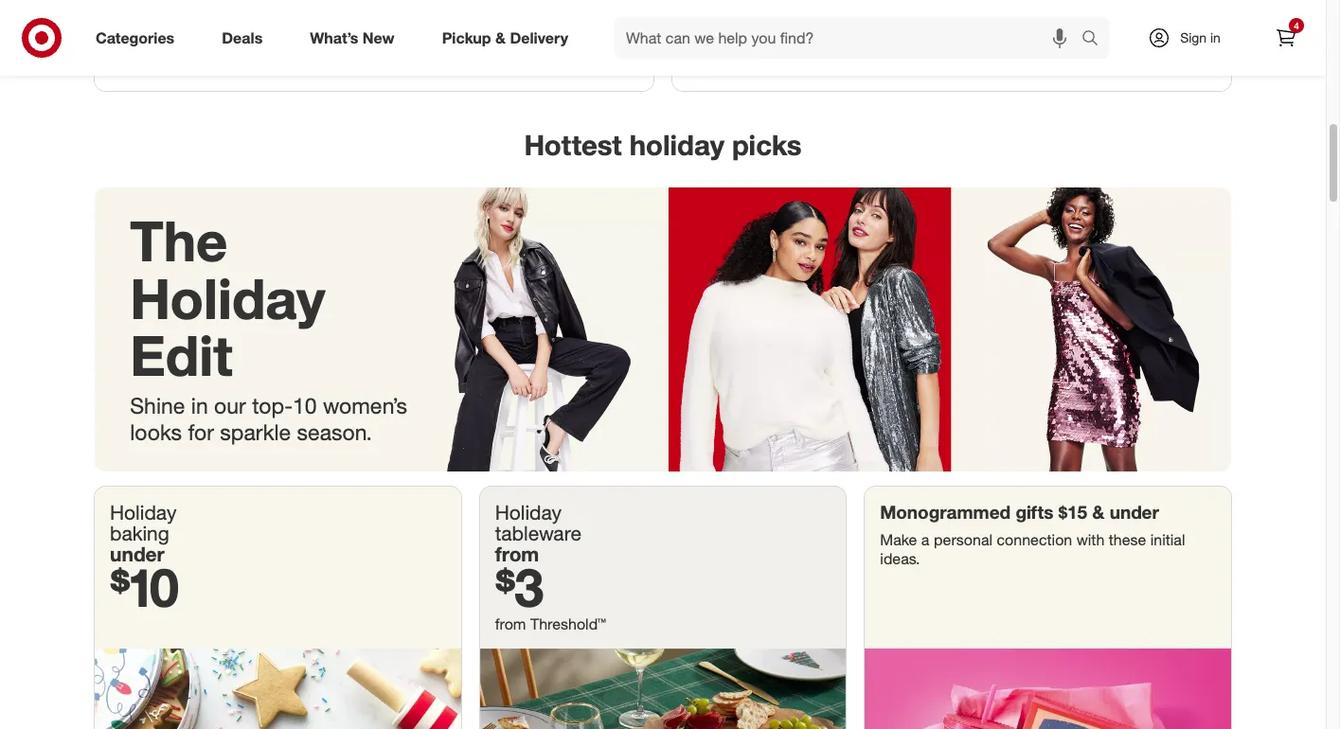 Task type: locate. For each thing, give the bounding box(es) containing it.
fave
[[814, 53, 842, 72]]

a right make
[[922, 531, 930, 550]]

0 horizontal spatial a
[[721, 53, 729, 72]]

$10
[[110, 555, 179, 619]]

from inside must-have gift sets to give & get find a soon-to-be fave for everyone on your list from ulta beauty at target.
[[1013, 53, 1044, 72]]

is left 'all'
[[223, 53, 234, 72]]

edit
[[130, 323, 233, 390]]

a right the find
[[721, 53, 729, 72]]

1 vertical spatial for
[[188, 419, 214, 445]]

must-
[[688, 27, 738, 49]]

1 vertical spatial from
[[495, 542, 539, 566]]

to
[[857, 27, 875, 49], [324, 53, 337, 72]]

your
[[956, 53, 986, 72]]

is
[[201, 27, 215, 49], [223, 53, 234, 72]]

0 vertical spatial is
[[201, 27, 215, 49]]

hot...cocoa
[[220, 27, 322, 49]]

0 horizontal spatial for
[[188, 419, 214, 445]]

2 horizontal spatial &
[[1093, 501, 1105, 523]]

0 vertical spatial to
[[857, 27, 875, 49]]

pickup & delivery link
[[426, 17, 592, 59]]

pickup & delivery
[[442, 28, 568, 47]]

1 vertical spatial to
[[324, 53, 337, 72]]

with
[[1077, 531, 1105, 550]]

need
[[285, 53, 320, 72]]

1 horizontal spatial &
[[920, 27, 932, 49]]

categories
[[96, 28, 175, 47]]

0 horizontal spatial in
[[191, 393, 208, 419]]

in left our
[[191, 393, 208, 419]]

in inside the holiday edit shine in our top-10 women's looks for sparkle season.
[[191, 393, 208, 419]]

connection
[[997, 531, 1073, 550]]

holiday tableware from
[[495, 500, 582, 566]]

bar
[[196, 53, 218, 72]]

initial
[[1151, 531, 1186, 550]]

0 vertical spatial under
[[1110, 501, 1160, 523]]

search button
[[1073, 17, 1119, 63]]

picks
[[732, 128, 802, 162]]

4 link
[[1266, 17, 1307, 59]]

1 vertical spatial in
[[191, 393, 208, 419]]

1 horizontal spatial under
[[1110, 501, 1160, 523]]

holiday inside holiday tableware from
[[495, 500, 562, 524]]

to down the what's
[[324, 53, 337, 72]]

1 horizontal spatial in
[[1211, 29, 1221, 45]]

monogrammed gifts $15 & under make a personal connection with these initial ideas.
[[880, 501, 1186, 569]]

for inside the holiday edit shine in our top-10 women's looks for sparkle season.
[[188, 419, 214, 445]]

all
[[238, 53, 253, 72]]

cocoa
[[150, 53, 192, 72]]

1 horizontal spatial a
[[922, 531, 930, 550]]

holiday baking under
[[110, 500, 177, 566]]

from right list
[[1013, 53, 1044, 72]]

ideas.
[[880, 550, 920, 569]]

0 horizontal spatial to
[[324, 53, 337, 72]]

for right the 'fave'
[[846, 53, 864, 72]]

under
[[1110, 501, 1160, 523], [110, 542, 165, 566]]

& left get
[[920, 27, 932, 49]]

&
[[920, 27, 932, 49], [495, 28, 506, 47], [1093, 501, 1105, 523]]

0 vertical spatial a
[[721, 53, 729, 72]]

4
[[1294, 20, 1300, 31]]

must-have gift sets to give & get find a soon-to-be fave for everyone on your list from ulta beauty at target.
[[688, 27, 1194, 72]]

0 vertical spatial for
[[846, 53, 864, 72]]

warm
[[405, 53, 442, 72]]

1 horizontal spatial is
[[223, 53, 234, 72]]

under inside the monogrammed gifts $15 & under make a personal connection with these initial ideas.
[[1110, 501, 1160, 523]]

0 horizontal spatial &
[[495, 28, 506, 47]]

to-
[[773, 53, 792, 72]]

soon-
[[733, 53, 773, 72]]

holiday
[[130, 265, 325, 332], [110, 500, 177, 524], [495, 500, 562, 524]]

1 vertical spatial a
[[922, 531, 930, 550]]

$15
[[1059, 501, 1088, 523]]

from
[[1013, 53, 1044, 72], [495, 542, 539, 566], [495, 615, 526, 633]]

from inside holiday tableware from
[[495, 542, 539, 566]]

at
[[1132, 53, 1145, 72]]

looks
[[130, 419, 182, 445]]

feels.
[[492, 53, 528, 72]]

to left give at the right of the page
[[857, 27, 875, 49]]

have
[[738, 27, 778, 49]]

monogrammed
[[880, 501, 1011, 523]]

sparkle
[[220, 419, 291, 445]]

in
[[1211, 29, 1221, 45], [191, 393, 208, 419]]

a
[[721, 53, 729, 72], [922, 531, 930, 550]]

hot
[[124, 53, 146, 72]]

1 horizontal spatial for
[[846, 53, 864, 72]]

0 horizontal spatial under
[[110, 542, 165, 566]]

search
[[1073, 30, 1119, 49]]

winter
[[446, 53, 488, 72]]

& up 'feels.'
[[495, 28, 506, 47]]

& inside must-have gift sets to give & get find a soon-to-be fave for everyone on your list from ulta beauty at target.
[[920, 27, 932, 49]]

sets
[[816, 27, 852, 49]]

for left our
[[188, 419, 214, 445]]

is up bar
[[201, 27, 215, 49]]

$3
[[495, 555, 544, 619]]

what's new link
[[294, 17, 418, 59]]

new
[[363, 28, 395, 47]]

& right $15
[[1093, 501, 1105, 523]]

0 vertical spatial from
[[1013, 53, 1044, 72]]

in right sign
[[1211, 29, 1221, 45]]

1 horizontal spatial to
[[857, 27, 875, 49]]

0 horizontal spatial is
[[201, 27, 215, 49]]

for
[[846, 53, 864, 72], [188, 419, 214, 445]]

tableware
[[495, 521, 582, 545]]

give
[[880, 27, 915, 49]]

from left "threshold"
[[495, 615, 526, 633]]

from up from threshold ™
[[495, 542, 539, 566]]

1 vertical spatial under
[[110, 542, 165, 566]]

ulta
[[1048, 53, 1076, 72]]

baking
[[110, 521, 169, 545]]

deals link
[[206, 17, 286, 59]]

2 vertical spatial from
[[495, 615, 526, 633]]



Task type: vqa. For each thing, say whether or not it's contained in the screenshot.
bottom in
yes



Task type: describe. For each thing, give the bounding box(es) containing it.
a inside must-have gift sets to give & get find a soon-to-be fave for everyone on your list from ulta beauty at target.
[[721, 53, 729, 72]]

what's new
[[310, 28, 395, 47]]

sign in link
[[1132, 17, 1251, 59]]

deals
[[222, 28, 263, 47]]

hottest holiday picks
[[524, 128, 802, 162]]

holiday
[[630, 128, 725, 162]]

for inside must-have gift sets to give & get find a soon-to-be fave for everyone on your list from ulta beauty at target.
[[846, 53, 864, 72]]

to inside this trend is hot...cocoa a hot cocoa bar is all you need to serve up warm winter feels.
[[324, 53, 337, 72]]

categories link
[[80, 17, 198, 59]]

™
[[598, 615, 606, 633]]

gifts
[[1016, 501, 1054, 523]]

holiday for $3
[[495, 500, 562, 524]]

our
[[214, 393, 246, 419]]

to inside must-have gift sets to give & get find a soon-to-be fave for everyone on your list from ulta beauty at target.
[[857, 27, 875, 49]]

get
[[937, 27, 965, 49]]

on
[[935, 53, 952, 72]]

sign
[[1181, 29, 1207, 45]]

you
[[257, 53, 281, 72]]

the
[[130, 207, 228, 274]]

this trend is hot...cocoa a hot cocoa bar is all you need to serve up warm winter feels.
[[110, 27, 528, 72]]

women's
[[323, 393, 407, 419]]

shine
[[130, 393, 185, 419]]

from threshold ™
[[495, 615, 606, 633]]

be
[[792, 53, 810, 72]]

up
[[383, 53, 400, 72]]

make
[[880, 531, 917, 550]]

hottest
[[524, 128, 622, 162]]

everyone
[[868, 53, 931, 72]]

a inside the monogrammed gifts $15 & under make a personal connection with these initial ideas.
[[922, 531, 930, 550]]

these
[[1109, 531, 1147, 550]]

& inside the monogrammed gifts $15 & under make a personal connection with these initial ideas.
[[1093, 501, 1105, 523]]

this
[[110, 27, 146, 49]]

personal
[[934, 531, 993, 550]]

gift
[[783, 27, 811, 49]]

holiday inside the holiday edit shine in our top-10 women's looks for sparkle season.
[[130, 265, 325, 332]]

target.
[[1149, 53, 1194, 72]]

10
[[293, 393, 317, 419]]

find
[[688, 53, 717, 72]]

serve
[[342, 53, 379, 72]]

pickup
[[442, 28, 491, 47]]

What can we help you find? suggestions appear below search field
[[615, 17, 1087, 59]]

season.
[[297, 419, 372, 445]]

sign in
[[1181, 29, 1221, 45]]

a
[[110, 53, 120, 72]]

threshold
[[530, 615, 598, 633]]

beauty
[[1080, 53, 1128, 72]]

the holiday edit shine in our top-10 women's looks for sparkle season.
[[130, 207, 407, 445]]

0 vertical spatial in
[[1211, 29, 1221, 45]]

holiday for $10
[[110, 500, 177, 524]]

delivery
[[510, 28, 568, 47]]

list
[[990, 53, 1009, 72]]

top-
[[252, 393, 293, 419]]

1 vertical spatial is
[[223, 53, 234, 72]]

trend
[[151, 27, 196, 49]]

what's
[[310, 28, 359, 47]]

under inside holiday baking under
[[110, 542, 165, 566]]



